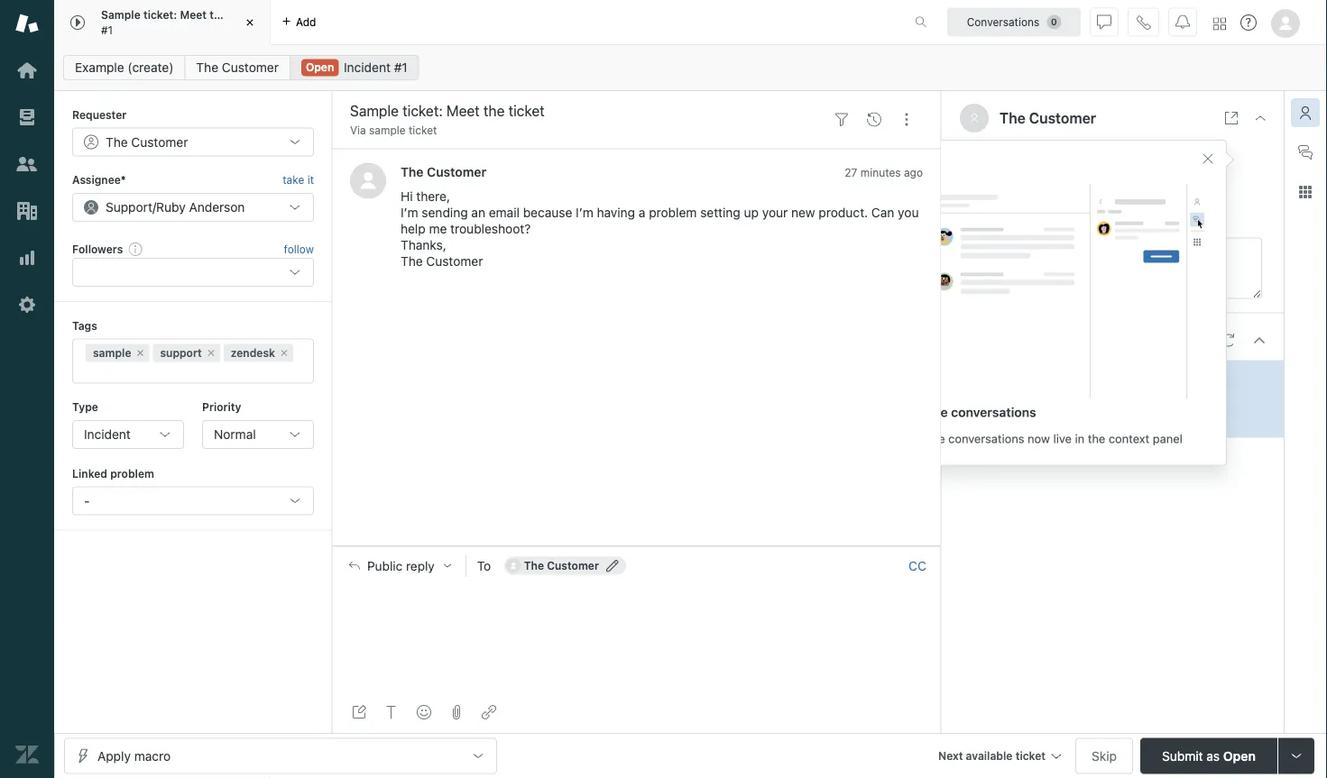 Task type: describe. For each thing, give the bounding box(es) containing it.
customers image
[[15, 152, 39, 176]]

now
[[1028, 432, 1050, 446]]

0 horizontal spatial 27
[[845, 166, 858, 179]]

linked
[[72, 467, 107, 480]]

take it
[[283, 174, 314, 186]]

get started image
[[15, 59, 39, 82]]

the customer inside secondary element
[[196, 60, 279, 75]]

ruby
[[156, 200, 186, 215]]

button displays agent's chat status as invisible. image
[[1097, 15, 1112, 29]]

take
[[283, 174, 304, 186]]

me
[[429, 221, 447, 236]]

having
[[597, 205, 635, 220]]

the inside hi there, i'm sending an email because i'm having a problem setting up your new product. can you help me troubleshoot? thanks, the customer
[[401, 254, 423, 269]]

the customer up thu,
[[1000, 110, 1096, 127]]

customer inside secondary element
[[222, 60, 279, 75]]

an
[[471, 205, 485, 220]]

troubleshoot?
[[450, 221, 531, 236]]

minutes inside sample ticket: meet the ticket 27 minutes ago status open
[[1011, 393, 1051, 406]]

reporting image
[[15, 246, 39, 270]]

main element
[[0, 0, 54, 779]]

problem inside hi there, i'm sending an email because i'm having a problem setting up your new product. can you help me troubleshoot? thanks, the customer
[[649, 205, 697, 220]]

0 vertical spatial ago
[[904, 166, 923, 179]]

ticket right via
[[409, 124, 437, 137]]

0 horizontal spatial sample
[[93, 347, 131, 360]]

help
[[401, 221, 426, 236]]

up
[[744, 205, 759, 220]]

language
[[960, 210, 1017, 225]]

there,
[[416, 189, 450, 204]]

cst
[[1111, 181, 1135, 196]]

followers
[[72, 243, 123, 255]]

it
[[307, 174, 314, 186]]

time
[[994, 181, 1020, 196]]

(united
[[1090, 210, 1133, 225]]

/
[[152, 200, 156, 215]]

zendesk products image
[[1214, 18, 1226, 30]]

local
[[960, 181, 991, 196]]

anderson
[[189, 200, 245, 215]]

customer up there,
[[427, 164, 486, 179]]

priority
[[202, 401, 241, 414]]

organizations image
[[15, 199, 39, 223]]

add button
[[271, 0, 327, 44]]

thu,
[[1045, 181, 1071, 196]]

cc button
[[909, 558, 927, 574]]

panel
[[1153, 432, 1183, 446]]

user image
[[971, 114, 978, 123]]

notifications image
[[1176, 15, 1190, 29]]

english
[[1045, 210, 1087, 225]]

1 vertical spatial the customer link
[[401, 164, 486, 179]]

hi there, i'm sending an email because i'm having a problem setting up your new product. can you help me troubleshoot? thanks, the customer
[[401, 189, 919, 269]]

sending
[[422, 205, 468, 220]]

the customer link inside secondary element
[[184, 55, 290, 80]]

local time
[[960, 181, 1020, 196]]

tags
[[72, 320, 97, 332]]

apply
[[97, 749, 131, 764]]

incident #1
[[344, 60, 408, 75]]

close image
[[1253, 111, 1268, 125]]

can
[[872, 205, 895, 220]]

views image
[[15, 106, 39, 129]]

remove image for zendesk
[[279, 348, 290, 359]]

secondary element
[[54, 50, 1327, 86]]

thu, 15:46 cst
[[1045, 181, 1135, 196]]

incident button
[[72, 420, 184, 449]]

1 horizontal spatial 27 minutes ago text field
[[995, 393, 1073, 406]]

meet for sample ticket: meet the ticket 27 minutes ago status open
[[1081, 372, 1111, 387]]

zendesk support image
[[15, 12, 39, 35]]

macro
[[134, 749, 171, 764]]

get help image
[[1241, 14, 1257, 31]]

user image
[[969, 113, 980, 124]]

-
[[84, 493, 90, 508]]

the inside requester element
[[106, 134, 128, 149]]

next available ticket button
[[930, 738, 1068, 777]]

ticket: for sample ticket: meet the ticket 27 minutes ago status open
[[1042, 372, 1078, 387]]

sample ticket: meet the ticket #1
[[101, 9, 260, 36]]

info on adding followers image
[[128, 242, 143, 256]]

product.
[[819, 205, 868, 220]]

#1 inside secondary element
[[394, 60, 408, 75]]

requester element
[[72, 128, 314, 156]]

(create)
[[128, 60, 174, 75]]

ticket inside dropdown button
[[1016, 750, 1046, 763]]

add
[[296, 16, 316, 28]]

next
[[938, 750, 963, 763]]

linked problem
[[72, 467, 154, 480]]

the customer inside requester element
[[106, 134, 188, 149]]

notes
[[960, 239, 994, 254]]

live
[[1053, 432, 1072, 446]]

ticket inside sample ticket: meet the ticket 27 minutes ago status open
[[1136, 372, 1169, 387]]

as
[[1207, 749, 1220, 764]]

sample for sample ticket: meet the ticket #1
[[101, 9, 141, 21]]

tabs tab list
[[54, 0, 896, 45]]

support
[[106, 200, 152, 215]]

submit
[[1162, 749, 1203, 764]]

customer left edit user icon in the bottom of the page
[[547, 560, 599, 572]]

0 vertical spatial sample
[[369, 124, 406, 137]]

take it button
[[283, 171, 314, 189]]

conversations for side conversations
[[951, 405, 1036, 420]]

type
[[72, 401, 98, 414]]

follow button
[[284, 241, 314, 257]]

followers element
[[72, 258, 314, 287]]

example (create) button
[[63, 55, 185, 80]]

#1 inside the sample ticket: meet the ticket #1
[[101, 23, 113, 36]]

setting
[[700, 205, 741, 220]]

customer context image
[[1298, 106, 1313, 120]]

email
[[489, 205, 520, 220]]

you
[[898, 205, 919, 220]]

english (united states)
[[1045, 210, 1179, 225]]

2 horizontal spatial open
[[1223, 749, 1256, 764]]

normal button
[[202, 420, 314, 449]]

assignee*
[[72, 174, 126, 186]]

public reply
[[367, 558, 435, 573]]

customer up thu,
[[1029, 110, 1096, 127]]

the up hi
[[401, 164, 424, 179]]



Task type: vqa. For each thing, say whether or not it's contained in the screenshot.
incident in the "Secondary" element
yes



Task type: locate. For each thing, give the bounding box(es) containing it.
incident for incident
[[84, 427, 131, 442]]

skip
[[1092, 749, 1117, 764]]

i'm left having in the top of the page
[[576, 205, 593, 220]]

minutes up "status" at right
[[1011, 393, 1051, 406]]

ago up live
[[1054, 393, 1073, 406]]

ticket: inside sample ticket: meet the ticket 27 minutes ago status open
[[1042, 372, 1078, 387]]

1 vertical spatial side
[[921, 432, 945, 446]]

2 remove image from the left
[[279, 348, 290, 359]]

side for side conversations
[[921, 405, 948, 420]]

the customer link
[[184, 55, 290, 80], [401, 164, 486, 179]]

customer down thanks,
[[426, 254, 483, 269]]

side down side conversations
[[921, 432, 945, 446]]

new
[[791, 205, 815, 220]]

0 vertical spatial problem
[[649, 205, 697, 220]]

reply
[[406, 558, 435, 573]]

remove image
[[135, 348, 146, 359], [279, 348, 290, 359]]

ago inside sample ticket: meet the ticket 27 minutes ago status open
[[1054, 393, 1073, 406]]

follow
[[284, 243, 314, 255]]

1 horizontal spatial ago
[[1054, 393, 1073, 406]]

ticket inside the sample ticket: meet the ticket #1
[[230, 9, 260, 21]]

1 horizontal spatial sample
[[995, 372, 1039, 387]]

conversations
[[967, 16, 1040, 28]]

the customer down close icon
[[196, 60, 279, 75]]

27 minutes ago text field
[[845, 166, 923, 179], [995, 393, 1073, 406]]

sample
[[369, 124, 406, 137], [93, 347, 131, 360]]

1 horizontal spatial the
[[1088, 432, 1106, 446]]

incident for incident #1
[[344, 60, 391, 75]]

states)
[[1137, 210, 1179, 225]]

a
[[639, 205, 645, 220]]

meet inside sample ticket: meet the ticket 27 minutes ago status open
[[1081, 372, 1111, 387]]

edit user image
[[606, 560, 619, 572]]

27 minutes ago
[[845, 166, 923, 179]]

0 horizontal spatial the customer link
[[184, 55, 290, 80]]

1 horizontal spatial problem
[[649, 205, 697, 220]]

sample right via
[[369, 124, 406, 137]]

sample down tags
[[93, 347, 131, 360]]

sample inside the sample ticket: meet the ticket #1
[[101, 9, 141, 21]]

#1 up example
[[101, 23, 113, 36]]

0 horizontal spatial open
[[306, 61, 334, 74]]

side conversations
[[921, 405, 1036, 420]]

meet
[[180, 9, 207, 21], [1081, 372, 1111, 387]]

requester
[[72, 108, 127, 121]]

0 horizontal spatial incident
[[84, 427, 131, 442]]

remove image right zendesk
[[279, 348, 290, 359]]

apply macro
[[97, 749, 171, 764]]

close image
[[241, 14, 259, 32]]

status
[[995, 413, 1030, 425]]

ticket actions image
[[900, 113, 914, 127]]

1 horizontal spatial remove image
[[279, 348, 290, 359]]

conversations button
[[947, 8, 1081, 37]]

hi
[[401, 189, 413, 204]]

minutes
[[861, 166, 901, 179], [1011, 393, 1051, 406]]

sample ticket: meet the ticket 27 minutes ago status open
[[995, 372, 1169, 425]]

the inside sample ticket: meet the ticket 27 minutes ago status open
[[1114, 372, 1133, 387]]

Add user notes text field
[[1045, 238, 1262, 299]]

2 vertical spatial open
[[1223, 749, 1256, 764]]

i'm down hi
[[401, 205, 418, 220]]

admin image
[[15, 293, 39, 317]]

the down the sample ticket: meet the ticket #1
[[196, 60, 218, 75]]

draft mode image
[[352, 706, 366, 720]]

support / ruby anderson
[[106, 200, 245, 215]]

next available ticket
[[938, 750, 1046, 763]]

0 vertical spatial side
[[921, 405, 948, 420]]

customer up the /
[[131, 134, 188, 149]]

1 vertical spatial #1
[[394, 60, 408, 75]]

1 horizontal spatial incident
[[344, 60, 391, 75]]

tab
[[54, 0, 271, 45]]

1 vertical spatial meet
[[1081, 372, 1111, 387]]

linked problem element
[[72, 487, 314, 516]]

problem down the incident "popup button"
[[110, 467, 154, 480]]

thanks,
[[401, 238, 446, 253]]

submit as open
[[1162, 749, 1256, 764]]

#1
[[101, 23, 113, 36], [394, 60, 408, 75]]

ago up "you"
[[904, 166, 923, 179]]

to
[[477, 558, 491, 573]]

available
[[966, 750, 1013, 763]]

15:46
[[1074, 181, 1107, 196]]

incident
[[344, 60, 391, 75], [84, 427, 131, 442]]

0 horizontal spatial sample
[[101, 9, 141, 21]]

2 horizontal spatial the
[[1114, 372, 1133, 387]]

27
[[845, 166, 858, 179], [995, 393, 1008, 406]]

open down add at the top of page
[[306, 61, 334, 74]]

0 vertical spatial conversations
[[951, 405, 1036, 420]]

Subject field
[[346, 100, 822, 122]]

incident inside "popup button"
[[84, 427, 131, 442]]

0 vertical spatial ticket:
[[143, 9, 177, 21]]

1 horizontal spatial ticket:
[[1042, 372, 1078, 387]]

ticket: up (create)
[[143, 9, 177, 21]]

public reply button
[[333, 547, 465, 585]]

skip button
[[1075, 738, 1133, 775]]

1 horizontal spatial meet
[[1081, 372, 1111, 387]]

format text image
[[384, 706, 399, 720]]

ticket: up live
[[1042, 372, 1078, 387]]

1 remove image from the left
[[135, 348, 146, 359]]

1 i'm from the left
[[401, 205, 418, 220]]

the inside secondary element
[[196, 60, 218, 75]]

because
[[523, 205, 572, 220]]

meet for sample ticket: meet the ticket #1
[[180, 9, 207, 21]]

0 vertical spatial the
[[210, 9, 227, 21]]

ticket:
[[143, 9, 177, 21], [1042, 372, 1078, 387]]

0 horizontal spatial i'm
[[401, 205, 418, 220]]

your
[[762, 205, 788, 220]]

conversations
[[951, 405, 1036, 420], [948, 432, 1025, 446]]

conversations up the now
[[951, 405, 1036, 420]]

the right user image
[[1000, 110, 1026, 127]]

1 vertical spatial minutes
[[1011, 393, 1051, 406]]

the down thanks,
[[401, 254, 423, 269]]

the
[[210, 9, 227, 21], [1114, 372, 1133, 387], [1088, 432, 1106, 446]]

avatar image
[[350, 163, 386, 199]]

side for side conversations now live in the context panel
[[921, 432, 945, 446]]

the
[[196, 60, 218, 75], [1000, 110, 1026, 127], [106, 134, 128, 149], [401, 164, 424, 179], [401, 254, 423, 269], [524, 560, 544, 572]]

27 up "status" at right
[[995, 393, 1008, 406]]

i'm
[[401, 205, 418, 220], [576, 205, 593, 220]]

1 vertical spatial the
[[1114, 372, 1133, 387]]

0 horizontal spatial ago
[[904, 166, 923, 179]]

hide composer image
[[629, 539, 644, 553]]

remove image left the support
[[135, 348, 146, 359]]

filter image
[[835, 113, 849, 127]]

27 up product.
[[845, 166, 858, 179]]

0 horizontal spatial #1
[[101, 23, 113, 36]]

zendesk image
[[15, 743, 39, 767]]

2 i'm from the left
[[576, 205, 593, 220]]

ticket left add popup button
[[230, 9, 260, 21]]

0 vertical spatial 27 minutes ago text field
[[845, 166, 923, 179]]

#1 up the via sample ticket
[[394, 60, 408, 75]]

0 horizontal spatial problem
[[110, 467, 154, 480]]

0 horizontal spatial minutes
[[861, 166, 901, 179]]

open up the side conversations now live in the context panel
[[1033, 413, 1060, 425]]

side left "status" at right
[[921, 405, 948, 420]]

1 vertical spatial 27 minutes ago text field
[[995, 393, 1073, 406]]

1 vertical spatial conversations
[[948, 432, 1025, 446]]

add link (cmd k) image
[[482, 706, 496, 720]]

1 horizontal spatial sample
[[369, 124, 406, 137]]

sample inside sample ticket: meet the ticket 27 minutes ago status open
[[995, 372, 1039, 387]]

1 side from the top
[[921, 405, 948, 420]]

displays possible ticket submission types image
[[1289, 749, 1304, 764]]

0 vertical spatial open
[[306, 61, 334, 74]]

incident inside secondary element
[[344, 60, 391, 75]]

incident up via
[[344, 60, 391, 75]]

1 vertical spatial 27
[[995, 393, 1008, 406]]

0 horizontal spatial meet
[[180, 9, 207, 21]]

meet up in on the bottom
[[1081, 372, 1111, 387]]

meet inside the sample ticket: meet the ticket #1
[[180, 9, 207, 21]]

remove image
[[206, 348, 216, 359]]

0 horizontal spatial 27 minutes ago text field
[[845, 166, 923, 179]]

0 vertical spatial minutes
[[861, 166, 901, 179]]

example (create)
[[75, 60, 174, 75]]

customer@example.com image
[[506, 559, 520, 573]]

the for sample ticket: meet the ticket 27 minutes ago status open
[[1114, 372, 1133, 387]]

the customer up there,
[[401, 164, 486, 179]]

the for sample ticket: meet the ticket #1
[[210, 9, 227, 21]]

sample for sample ticket: meet the ticket 27 minutes ago status open
[[995, 372, 1039, 387]]

1 horizontal spatial minutes
[[1011, 393, 1051, 406]]

1 vertical spatial incident
[[84, 427, 131, 442]]

assignee* element
[[72, 193, 314, 222]]

normal
[[214, 427, 256, 442]]

ago
[[904, 166, 923, 179], [1054, 393, 1073, 406]]

open inside secondary element
[[306, 61, 334, 74]]

minutes up can
[[861, 166, 901, 179]]

0 horizontal spatial the
[[210, 9, 227, 21]]

add attachment image
[[449, 706, 464, 720]]

customer
[[222, 60, 279, 75], [1029, 110, 1096, 127], [131, 134, 188, 149], [427, 164, 486, 179], [426, 254, 483, 269], [547, 560, 599, 572]]

cc
[[909, 558, 926, 573]]

0 vertical spatial #1
[[101, 23, 113, 36]]

the customer link up there,
[[401, 164, 486, 179]]

2 side from the top
[[921, 432, 945, 446]]

customer inside hi there, i'm sending an email because i'm having a problem setting up your new product. can you help me troubleshoot? thanks, the customer
[[426, 254, 483, 269]]

1 vertical spatial problem
[[110, 467, 154, 480]]

0 horizontal spatial ticket:
[[143, 9, 177, 21]]

0 vertical spatial meet
[[180, 9, 207, 21]]

sample up "status" at right
[[995, 372, 1039, 387]]

open right as
[[1223, 749, 1256, 764]]

ticket: for sample ticket: meet the ticket #1
[[143, 9, 177, 21]]

1 vertical spatial ago
[[1054, 393, 1073, 406]]

problem
[[649, 205, 697, 220], [110, 467, 154, 480]]

customer down close icon
[[222, 60, 279, 75]]

the up context
[[1114, 372, 1133, 387]]

0 vertical spatial 27
[[845, 166, 858, 179]]

the right in on the bottom
[[1088, 432, 1106, 446]]

the inside the sample ticket: meet the ticket #1
[[210, 9, 227, 21]]

27 minutes ago text field up can
[[845, 166, 923, 179]]

side
[[921, 405, 948, 420], [921, 432, 945, 446]]

example
[[75, 60, 124, 75]]

in
[[1075, 432, 1085, 446]]

open inside sample ticket: meet the ticket 27 minutes ago status open
[[1033, 413, 1060, 425]]

incident down type
[[84, 427, 131, 442]]

1 vertical spatial open
[[1033, 413, 1060, 425]]

events image
[[867, 113, 881, 127]]

the customer down requester
[[106, 134, 188, 149]]

the left close icon
[[210, 9, 227, 21]]

1 horizontal spatial #1
[[394, 60, 408, 75]]

27 minutes ago text field up "status" at right
[[995, 393, 1073, 406]]

conversations for side conversations now live in the context panel
[[948, 432, 1025, 446]]

remove image for sample
[[135, 348, 146, 359]]

the down requester
[[106, 134, 128, 149]]

1 vertical spatial ticket:
[[1042, 372, 1078, 387]]

meet left close icon
[[180, 9, 207, 21]]

1 vertical spatial sample
[[995, 372, 1039, 387]]

1 horizontal spatial open
[[1033, 413, 1060, 425]]

1 horizontal spatial 27
[[995, 393, 1008, 406]]

context
[[1109, 432, 1150, 446]]

customer inside requester element
[[131, 134, 188, 149]]

the right "customer@example.com" image
[[524, 560, 544, 572]]

1 horizontal spatial the customer link
[[401, 164, 486, 179]]

support
[[160, 347, 202, 360]]

problem right a
[[649, 205, 697, 220]]

0 vertical spatial incident
[[344, 60, 391, 75]]

ticket: inside the sample ticket: meet the ticket #1
[[143, 9, 177, 21]]

0 vertical spatial sample
[[101, 9, 141, 21]]

apps image
[[1298, 185, 1313, 199]]

public
[[367, 558, 403, 573]]

conversations down side conversations
[[948, 432, 1025, 446]]

sample up 'example (create)'
[[101, 9, 141, 21]]

ticket right available
[[1016, 750, 1046, 763]]

insert emojis image
[[417, 706, 431, 720]]

ticket up panel at the right bottom of the page
[[1136, 372, 1169, 387]]

view more details image
[[1224, 111, 1239, 125]]

zendesk
[[231, 347, 275, 360]]

0 horizontal spatial remove image
[[135, 348, 146, 359]]

the customer link down close icon
[[184, 55, 290, 80]]

via sample ticket
[[350, 124, 437, 137]]

via
[[350, 124, 366, 137]]

1 horizontal spatial i'm
[[576, 205, 593, 220]]

27 inside sample ticket: meet the ticket 27 minutes ago status open
[[995, 393, 1008, 406]]

1 vertical spatial sample
[[93, 347, 131, 360]]

the customer right "customer@example.com" image
[[524, 560, 599, 572]]

0 vertical spatial the customer link
[[184, 55, 290, 80]]

2 vertical spatial the
[[1088, 432, 1106, 446]]

tab containing sample ticket: meet the ticket
[[54, 0, 271, 45]]

side conversations now live in the context panel
[[921, 432, 1183, 446]]



